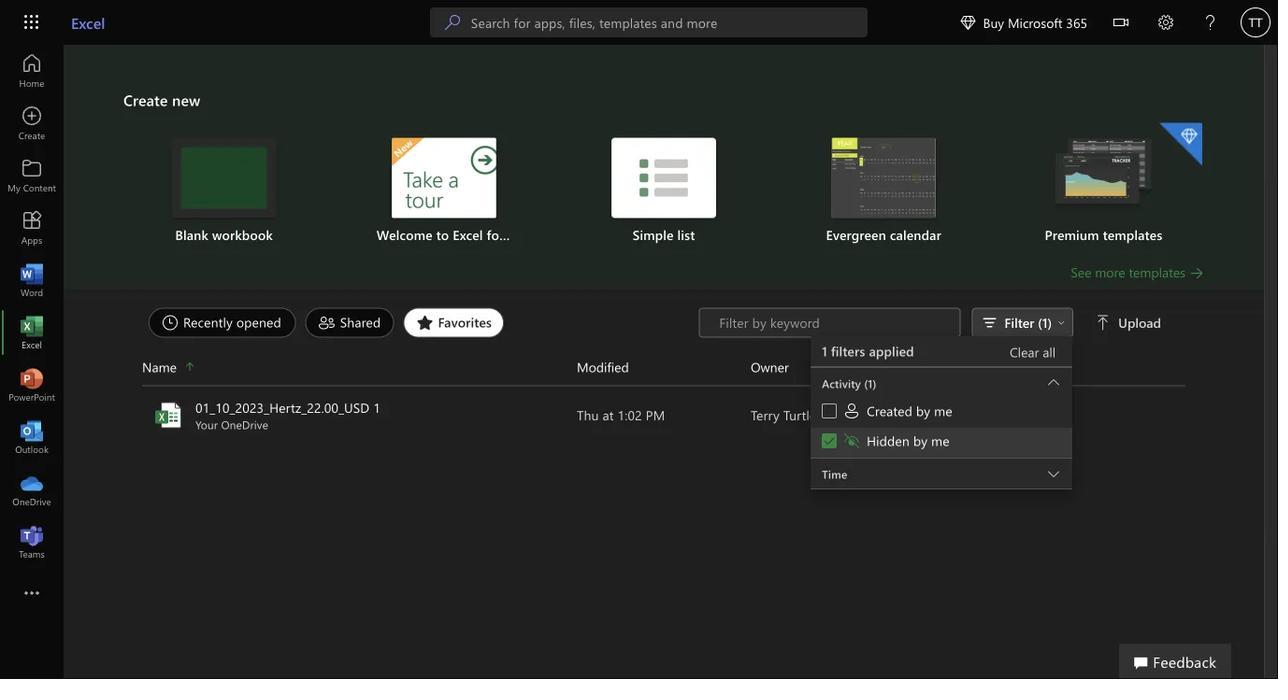 Task type: describe. For each thing, give the bounding box(es) containing it.
to
[[436, 226, 449, 244]]

owner button
[[751, 357, 925, 378]]

01_10_2023_hertz_22.00_usd 1 your onedrive
[[195, 399, 381, 433]]

modified button
[[577, 357, 751, 378]]

see
[[1071, 264, 1092, 281]]

blank workbook
[[175, 226, 273, 244]]

time
[[822, 467, 848, 482]]

blank workbook element
[[125, 138, 323, 245]]


[[1114, 15, 1129, 30]]

welcome
[[377, 226, 433, 244]]

new
[[172, 90, 200, 110]]

terry
[[751, 407, 780, 424]]

simple
[[633, 226, 674, 244]]

applied
[[869, 343, 914, 360]]

outlook image
[[22, 428, 41, 447]]

created by me checkbox item
[[811, 398, 1073, 428]]

favorites element
[[404, 308, 504, 338]]

excel banner
[[0, 0, 1279, 48]]

at
[[603, 407, 614, 424]]

simple list element
[[565, 138, 763, 245]]

upload
[[1119, 314, 1162, 332]]

list
[[678, 226, 695, 244]]

by for created
[[917, 403, 931, 420]]

microsoft
[[1008, 14, 1063, 31]]

tt
[[1249, 15, 1263, 29]]

all
[[1043, 344, 1056, 361]]

recently
[[183, 314, 233, 331]]

home image
[[22, 62, 41, 80]]

evergreen
[[826, 226, 887, 244]]

tt button
[[1234, 0, 1279, 45]]

hidden by me element
[[843, 432, 950, 451]]

premium templates diamond image
[[1160, 123, 1203, 166]]

activity, column 4 of 4 column header
[[925, 357, 1186, 378]]

thu at 1:02 pm
[[577, 407, 665, 424]]

simple list
[[633, 226, 695, 244]]

your
[[195, 418, 218, 433]]

shared tab
[[301, 308, 399, 338]]

teams image
[[22, 533, 41, 552]]

premium
[[1045, 226, 1100, 244]]

name
[[142, 359, 177, 376]]

name 01_10_2023_hertz_22.00_usd 1 cell
[[142, 399, 577, 433]]

hidden by me checkbox item
[[811, 428, 1073, 458]]

view more apps image
[[22, 586, 41, 604]]

evergreen calendar
[[826, 226, 942, 244]]

for
[[487, 226, 504, 244]]

me for hidden by me
[[932, 433, 950, 450]]

 button
[[1099, 0, 1144, 48]]

Search box. Suggestions appear as you type. search field
[[471, 7, 868, 37]]

clear all
[[1010, 344, 1056, 361]]

tab list inside create new main content
[[144, 308, 699, 338]]

pm
[[646, 407, 665, 424]]

more
[[1096, 264, 1126, 281]]

premium templates
[[1045, 226, 1163, 244]]

word image
[[22, 271, 41, 290]]

 buy microsoft 365
[[961, 14, 1088, 31]]

simple list image
[[612, 138, 716, 218]]

favorites
[[438, 314, 492, 331]]

1 filters applied
[[822, 343, 914, 360]]

hidden
[[867, 433, 910, 450]]

created by me
[[867, 403, 953, 420]]

excel image
[[153, 401, 183, 431]]

apps image
[[22, 219, 41, 238]]

feedback button
[[1120, 644, 1232, 680]]

see more templates button
[[1071, 263, 1205, 282]]

menu for 1 filters applied
[[811, 368, 1073, 369]]

create new
[[123, 90, 200, 110]]


[[961, 15, 976, 30]]

templates inside "button"
[[1129, 264, 1186, 281]]

created
[[867, 403, 913, 420]]



Task type: vqa. For each thing, say whether or not it's contained in the screenshot.
Search My Files text box
no



Task type: locate. For each thing, give the bounding box(es) containing it.
welcome to excel for the web element
[[345, 138, 556, 245]]

me
[[934, 403, 953, 420], [932, 433, 950, 450]]

filters
[[831, 343, 866, 360]]

row containing name
[[142, 357, 1186, 387]]

0 horizontal spatial (1)
[[865, 376, 877, 391]]

01_10_2023_hertz_22.00_usd
[[195, 399, 370, 417]]

 upload
[[1096, 314, 1162, 332]]

modified
[[577, 359, 629, 376]]

(1) inside menu
[[865, 376, 877, 391]]

activity inside displaying 1 out of 5 files. status
[[822, 376, 861, 391]]

clear
[[1010, 344, 1040, 361]]

1 vertical spatial (1)
[[865, 376, 877, 391]]

1 horizontal spatial excel
[[453, 226, 483, 244]]

create
[[123, 90, 168, 110]]

evergreen calendar image
[[832, 138, 936, 218]]

navigation
[[0, 45, 64, 569]]

0 horizontal spatial 1
[[373, 399, 381, 417]]

activity up created by me checkbox item
[[925, 359, 968, 376]]

welcome to excel for the web
[[377, 226, 556, 244]]

(1)
[[1038, 314, 1052, 332], [865, 376, 877, 391]]

menu
[[811, 368, 1073, 369], [811, 369, 1073, 459], [811, 398, 1073, 458]]

terry turtle
[[751, 407, 817, 424]]

menu for activity (1)
[[811, 398, 1073, 458]]

1 vertical spatial 1
[[373, 399, 381, 417]]

name button
[[142, 357, 577, 378]]

1 horizontal spatial 1
[[822, 343, 828, 360]]

1 vertical spatial excel
[[453, 226, 483, 244]]

none search field inside excel banner
[[430, 7, 868, 37]]

welcome to excel for the web image
[[392, 138, 496, 218]]

1 left filters
[[822, 343, 828, 360]]

thu
[[577, 407, 599, 424]]

0 horizontal spatial activity
[[822, 376, 861, 391]]

365
[[1067, 14, 1088, 31]]

recently opened tab
[[144, 308, 301, 338]]

activity inside column header
[[925, 359, 968, 376]]

owner
[[751, 359, 789, 376]]

recently opened element
[[149, 308, 296, 338]]

workbook
[[212, 226, 273, 244]]

list
[[123, 121, 1205, 263]]

(1) left 
[[1038, 314, 1052, 332]]

None search field
[[430, 7, 868, 37]]

me down created by me checkbox item
[[932, 433, 950, 450]]

activity
[[925, 359, 968, 376], [822, 376, 861, 391]]

turtle
[[784, 407, 817, 424]]

filter (1) 
[[1005, 314, 1065, 332]]

activity for activity (1)
[[822, 376, 861, 391]]

me up hidden by me checkbox item at the bottom right
[[934, 403, 953, 420]]

1 vertical spatial me
[[932, 433, 950, 450]]

favorites tab
[[399, 308, 509, 338]]

created by me element
[[843, 402, 953, 421]]

1 down name button
[[373, 399, 381, 417]]

recently opened
[[183, 314, 281, 331]]

filter
[[1005, 314, 1035, 332]]

list containing blank workbook
[[123, 121, 1205, 263]]

Filter by keyword text field
[[718, 314, 951, 333]]

shared element
[[306, 308, 394, 338]]

1 horizontal spatial (1)
[[1038, 314, 1052, 332]]

1 vertical spatial templates
[[1129, 264, 1186, 281]]

list inside create new main content
[[123, 121, 1205, 263]]

opened
[[236, 314, 281, 331]]

1 menu from the top
[[811, 368, 1073, 369]]

templates up see more templates
[[1103, 226, 1163, 244]]

premium templates image
[[1052, 138, 1156, 212]]

0 vertical spatial excel
[[71, 12, 105, 32]]

0 vertical spatial me
[[934, 403, 953, 420]]

0 horizontal spatial excel
[[71, 12, 105, 32]]

0 vertical spatial 1
[[822, 343, 828, 360]]


[[1096, 316, 1111, 331]]

0 vertical spatial by
[[917, 403, 931, 420]]


[[1058, 319, 1065, 327]]

hidden by me
[[867, 433, 950, 450]]

1
[[822, 343, 828, 360], [373, 399, 381, 417]]

(1) for activity
[[865, 376, 877, 391]]

excel
[[71, 12, 105, 32], [453, 226, 483, 244]]

activity (1)
[[822, 376, 877, 391]]

0 vertical spatial templates
[[1103, 226, 1163, 244]]

by up hidden by me
[[917, 403, 931, 420]]

1 inside status
[[822, 343, 828, 360]]

2 menu from the top
[[811, 369, 1073, 459]]

clear all button
[[1005, 342, 1062, 363]]

0 vertical spatial (1)
[[1038, 314, 1052, 332]]

calendar
[[890, 226, 942, 244]]

selected__1x3b1 image
[[843, 432, 867, 451]]

1 horizontal spatial activity
[[925, 359, 968, 376]]

activity down filters
[[822, 376, 861, 391]]

premium templates element
[[1005, 123, 1203, 245]]

1 inside 01_10_2023_hertz_22.00_usd 1 your onedrive
[[373, 399, 381, 417]]

excel image
[[22, 324, 41, 342]]

row
[[142, 357, 1186, 387]]

(1) down 1 filters applied in the right of the page
[[865, 376, 877, 391]]

web
[[531, 226, 556, 244]]

onedrive
[[221, 418, 268, 433]]

blank
[[175, 226, 209, 244]]


[[823, 435, 836, 448]]

3 menu from the top
[[811, 398, 1073, 458]]

by down "created by me"
[[914, 433, 928, 450]]

create image
[[22, 114, 41, 133]]

create new main content
[[64, 45, 1265, 494]]

see more templates
[[1071, 264, 1186, 281]]

templates right more
[[1129, 264, 1186, 281]]

by
[[917, 403, 931, 420], [914, 433, 928, 450]]

shared
[[340, 314, 381, 331]]

the
[[508, 226, 528, 244]]

tab list containing recently opened
[[144, 308, 699, 338]]

buy
[[983, 14, 1005, 31]]

1:02
[[618, 407, 642, 424]]

excel inside excel banner
[[71, 12, 105, 32]]

activity for activity
[[925, 359, 968, 376]]

displaying 1 out of 5 files. status
[[699, 308, 1165, 494]]

feedback
[[1154, 652, 1217, 672]]

my content image
[[22, 166, 41, 185]]

row inside create new main content
[[142, 357, 1186, 387]]

me for created by me
[[934, 403, 953, 420]]

templates
[[1103, 226, 1163, 244], [1129, 264, 1186, 281]]

evergreen calendar element
[[785, 138, 983, 245]]

powerpoint image
[[22, 376, 41, 395]]

by for hidden
[[914, 433, 928, 450]]

onedrive image
[[22, 481, 41, 499]]

(1) for filter
[[1038, 314, 1052, 332]]

excel inside 'welcome to excel for the web' element
[[453, 226, 483, 244]]

tab list
[[144, 308, 699, 338]]

1 vertical spatial by
[[914, 433, 928, 450]]



